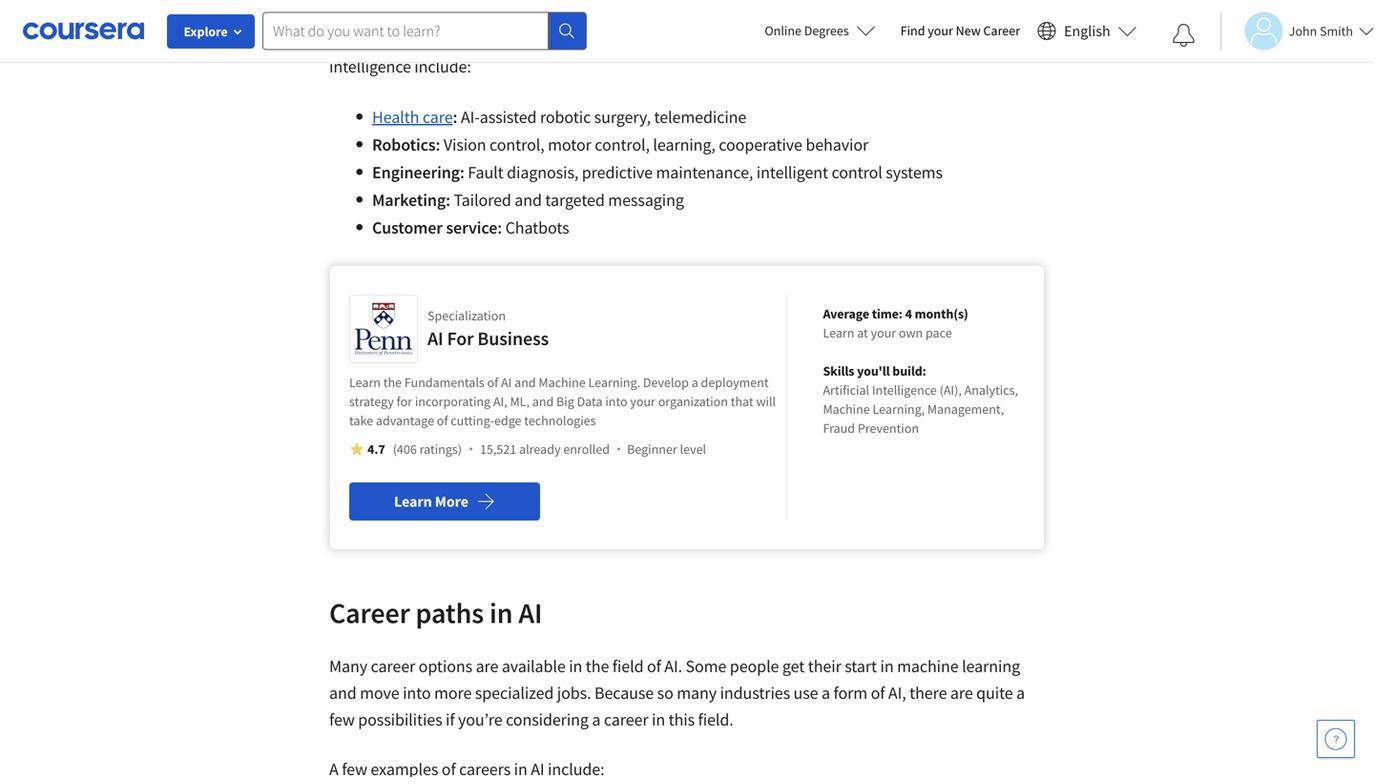 Task type: vqa. For each thing, say whether or not it's contained in the screenshot.
the inside the These uses look a little different based on the industry. Industry-specific applications of artificial intelligence include:
yes



Task type: locate. For each thing, give the bounding box(es) containing it.
get
[[783, 656, 805, 678]]

1 vertical spatial learn
[[349, 374, 381, 391]]

1 vertical spatial career
[[604, 710, 649, 731]]

organization
[[658, 393, 728, 410]]

at
[[857, 325, 868, 342]]

vision
[[444, 134, 486, 156]]

0 horizontal spatial into
[[403, 683, 431, 704]]

learn inside average time: 4 month(s) learn at your own pace
[[823, 325, 855, 342]]

0 horizontal spatial are
[[476, 656, 499, 678]]

career
[[371, 656, 415, 678], [604, 710, 649, 731]]

intelligence
[[872, 382, 937, 399]]

and inside health care : ai-assisted robotic surgery, telemedicine robotics: vision control, motor control, learning, cooperative behavior engineering: fault diagnosis, predictive maintenance, intelligent control systems marketing: tailored and targeted messaging customer service: chatbots
[[515, 189, 542, 211]]

intelligence
[[329, 56, 411, 77]]

2 horizontal spatial ai
[[519, 596, 543, 631]]

artificial
[[946, 29, 1004, 51]]

0 horizontal spatial learn
[[349, 374, 381, 391]]

learning,
[[873, 401, 925, 418]]

machine up big
[[539, 374, 586, 391]]

your down time:
[[871, 325, 896, 342]]

a right 'look'
[[445, 29, 453, 51]]

your down develop
[[630, 393, 656, 410]]

your inside learn the fundamentals of  ai and machine learning. develop a deployment strategy for incorporating ai, ml, and big data into your organization that will take advantage of cutting-edge technologies
[[630, 393, 656, 410]]

online degrees button
[[750, 10, 891, 52]]

1 vertical spatial the
[[383, 374, 402, 391]]

machine inside 'skills you'll build: artificial intelligence (ai), analytics, machine learning, management, fraud prevention'
[[823, 401, 870, 418]]

explore button
[[167, 14, 255, 49]]

0 vertical spatial learn
[[823, 325, 855, 342]]

1 horizontal spatial machine
[[823, 401, 870, 418]]

in
[[490, 596, 513, 631], [569, 656, 583, 678], [881, 656, 894, 678], [652, 710, 665, 731]]

cutting-
[[451, 412, 494, 430]]

specialized
[[475, 683, 554, 704]]

edge
[[494, 412, 522, 430]]

learn left more
[[394, 493, 432, 512]]

ml,
[[510, 393, 530, 410]]

deployment
[[701, 374, 769, 391]]

learning,
[[653, 134, 716, 156]]

strategy
[[349, 393, 394, 410]]

incorporating
[[415, 393, 491, 410]]

ai,
[[493, 393, 508, 410], [889, 683, 906, 704]]

your inside average time: 4 month(s) learn at your own pace
[[871, 325, 896, 342]]

1 vertical spatial into
[[403, 683, 431, 704]]

0 vertical spatial into
[[606, 393, 628, 410]]

1 horizontal spatial ai
[[501, 374, 512, 391]]

industry-
[[717, 29, 781, 51]]

into down learning.
[[606, 393, 628, 410]]

:
[[453, 106, 458, 128]]

the inside these uses look a little different based on the industry. industry-specific applications of artificial intelligence include:
[[624, 29, 648, 51]]

What do you want to learn? text field
[[263, 12, 549, 50]]

the inside many career options are available in the field of ai. some people get their start in machine learning and move into more specialized jobs. because so many industries use a form of ai, there are quite a few possibilities if you're considering a career in this field.
[[586, 656, 609, 678]]

business
[[478, 327, 549, 351]]

customer
[[372, 217, 443, 239]]

fundamentals
[[405, 374, 485, 391]]

and up few
[[329, 683, 357, 704]]

these uses look a little different based on the industry. industry-specific applications of artificial intelligence include:
[[329, 29, 1004, 77]]

control,
[[490, 134, 545, 156], [595, 134, 650, 156]]

None search field
[[263, 12, 587, 50]]

1 vertical spatial your
[[871, 325, 896, 342]]

1 horizontal spatial ai,
[[889, 683, 906, 704]]

assisted
[[480, 106, 537, 128]]

there
[[910, 683, 947, 704]]

learn for learn more
[[394, 493, 432, 512]]

quite
[[977, 683, 1013, 704]]

1 vertical spatial ai,
[[889, 683, 906, 704]]

applications
[[838, 29, 925, 51]]

into up the possibilities on the left bottom of the page
[[403, 683, 431, 704]]

machine
[[897, 656, 959, 678]]

health
[[372, 106, 419, 128]]

2 horizontal spatial the
[[624, 29, 648, 51]]

2 horizontal spatial learn
[[823, 325, 855, 342]]

artificial
[[823, 382, 870, 399]]

these
[[329, 29, 372, 51]]

your right find
[[928, 22, 953, 39]]

career up many
[[329, 596, 410, 631]]

2 vertical spatial the
[[586, 656, 609, 678]]

a
[[445, 29, 453, 51], [692, 374, 698, 391], [822, 683, 830, 704], [1017, 683, 1025, 704], [592, 710, 601, 731]]

tailored
[[454, 189, 511, 211]]

1 vertical spatial ai
[[501, 374, 512, 391]]

0 vertical spatial machine
[[539, 374, 586, 391]]

more
[[435, 493, 469, 512]]

and
[[515, 189, 542, 211], [515, 374, 536, 391], [532, 393, 554, 410], [329, 683, 357, 704]]

0 vertical spatial career
[[984, 22, 1020, 39]]

robotics:
[[372, 134, 440, 156]]

find
[[901, 22, 925, 39]]

ai up ml,
[[501, 374, 512, 391]]

1 vertical spatial are
[[951, 683, 973, 704]]

options
[[419, 656, 473, 678]]

career right "new"
[[984, 22, 1020, 39]]

1 horizontal spatial learn
[[394, 493, 432, 512]]

industry.
[[651, 29, 713, 51]]

predictive
[[582, 162, 653, 183]]

1 horizontal spatial career
[[984, 22, 1020, 39]]

many career options are available in the field of ai. some people get their start in machine learning and move into more specialized jobs. because so many industries use a form of ai, there are quite a few possibilities if you're considering a career in this field.
[[329, 656, 1025, 731]]

ai, left there
[[889, 683, 906, 704]]

learn down average
[[823, 325, 855, 342]]

0 horizontal spatial your
[[630, 393, 656, 410]]

ratings)
[[420, 441, 462, 458]]

care
[[423, 106, 453, 128]]

and inside many career options are available in the field of ai. some people get their start in machine learning and move into more specialized jobs. because so many industries use a form of ai, there are quite a few possibilities if you're considering a career in this field.
[[329, 683, 357, 704]]

are left quite
[[951, 683, 973, 704]]

1 horizontal spatial control,
[[595, 134, 650, 156]]

for
[[397, 393, 412, 410]]

of inside these uses look a little different based on the industry. industry-specific applications of artificial intelligence include:
[[929, 29, 943, 51]]

systems
[[886, 162, 943, 183]]

2 vertical spatial learn
[[394, 493, 432, 512]]

in left this
[[652, 710, 665, 731]]

0 horizontal spatial machine
[[539, 374, 586, 391]]

into
[[606, 393, 628, 410], [403, 683, 431, 704]]

behavior
[[806, 134, 869, 156]]

0 horizontal spatial control,
[[490, 134, 545, 156]]

enrolled
[[563, 441, 610, 458]]

intelligent
[[757, 162, 829, 183]]

in up jobs.
[[569, 656, 583, 678]]

different
[[492, 29, 553, 51]]

learn more
[[394, 493, 469, 512]]

0 vertical spatial ai,
[[493, 393, 508, 410]]

based
[[556, 29, 599, 51]]

health care : ai-assisted robotic surgery, telemedicine robotics: vision control, motor control, learning, cooperative behavior engineering: fault diagnosis, predictive maintenance, intelligent control systems marketing: tailored and targeted messaging customer service: chatbots
[[372, 106, 943, 239]]

control, down the assisted
[[490, 134, 545, 156]]

paths
[[416, 596, 484, 631]]

the left field
[[586, 656, 609, 678]]

learn inside learn the fundamentals of  ai and machine learning. develop a deployment strategy for incorporating ai, ml, and big data into your organization that will take advantage of cutting-edge technologies
[[349, 374, 381, 391]]

career up move
[[371, 656, 415, 678]]

learn inside button
[[394, 493, 432, 512]]

few
[[329, 710, 355, 731]]

and left big
[[532, 393, 554, 410]]

beginner
[[627, 441, 677, 458]]

0 horizontal spatial career
[[329, 596, 410, 631]]

john smith
[[1289, 22, 1354, 40]]

develop
[[643, 374, 689, 391]]

jobs.
[[557, 683, 591, 704]]

learn up strategy
[[349, 374, 381, 391]]

machine inside learn the fundamentals of  ai and machine learning. develop a deployment strategy for incorporating ai, ml, and big data into your organization that will take advantage of cutting-edge technologies
[[539, 374, 586, 391]]

are up specialized
[[476, 656, 499, 678]]

start
[[845, 656, 877, 678]]

a up organization
[[692, 374, 698, 391]]

ai left for
[[428, 327, 443, 351]]

ai inside specialization ai for business
[[428, 327, 443, 351]]

control, down surgery,
[[595, 134, 650, 156]]

1 horizontal spatial your
[[871, 325, 896, 342]]

0 vertical spatial ai
[[428, 327, 443, 351]]

skills
[[823, 363, 855, 380]]

2 vertical spatial your
[[630, 393, 656, 410]]

0 vertical spatial your
[[928, 22, 953, 39]]

of left ai.
[[647, 656, 661, 678]]

1 vertical spatial machine
[[823, 401, 870, 418]]

their
[[808, 656, 842, 678]]

learn for learn the fundamentals of  ai and machine learning. develop a deployment strategy for incorporating ai, ml, and big data into your organization that will take advantage of cutting-edge technologies
[[349, 374, 381, 391]]

0 horizontal spatial ai,
[[493, 393, 508, 410]]

prevention
[[858, 420, 919, 437]]

machine down 'artificial'
[[823, 401, 870, 418]]

0 horizontal spatial the
[[383, 374, 402, 391]]

ai up available
[[519, 596, 543, 631]]

ai, left ml,
[[493, 393, 508, 410]]

of right find
[[929, 29, 943, 51]]

career down because
[[604, 710, 649, 731]]

the right on
[[624, 29, 648, 51]]

1 horizontal spatial the
[[586, 656, 609, 678]]

0 horizontal spatial ai
[[428, 327, 443, 351]]

2 vertical spatial ai
[[519, 596, 543, 631]]

because
[[595, 683, 654, 704]]

ai inside learn the fundamentals of  ai and machine learning. develop a deployment strategy for incorporating ai, ml, and big data into your organization that will take advantage of cutting-edge technologies
[[501, 374, 512, 391]]

0 vertical spatial the
[[624, 29, 648, 51]]

field
[[613, 656, 644, 678]]

analytics,
[[965, 382, 1019, 399]]

ai, inside many career options are available in the field of ai. some people get their start in machine learning and move into more specialized jobs. because so many industries use a form of ai, there are quite a few possibilities if you're considering a career in this field.
[[889, 683, 906, 704]]

the up for
[[383, 374, 402, 391]]

and up the chatbots
[[515, 189, 542, 211]]

0 horizontal spatial career
[[371, 656, 415, 678]]

learn
[[823, 325, 855, 342], [349, 374, 381, 391], [394, 493, 432, 512]]

1 horizontal spatial into
[[606, 393, 628, 410]]

a inside these uses look a little different based on the industry. industry-specific applications of artificial intelligence include:
[[445, 29, 453, 51]]



Task type: describe. For each thing, give the bounding box(es) containing it.
already
[[519, 441, 561, 458]]

of down incorporating
[[437, 412, 448, 430]]

english button
[[1030, 0, 1145, 62]]

targeted
[[545, 189, 605, 211]]

coursera image
[[23, 16, 144, 46]]

find your new career link
[[891, 19, 1030, 43]]

ai-
[[461, 106, 480, 128]]

15,521
[[480, 441, 517, 458]]

include:
[[415, 56, 471, 77]]

you'll
[[857, 363, 890, 380]]

0 vertical spatial career
[[371, 656, 415, 678]]

month(s)
[[915, 305, 969, 323]]

specialization ai for business
[[428, 307, 549, 351]]

a right use
[[822, 683, 830, 704]]

find your new career
[[901, 22, 1020, 39]]

skills you'll build: artificial intelligence (ai), analytics, machine learning, management, fraud prevention
[[823, 363, 1019, 437]]

little
[[457, 29, 489, 51]]

robotic
[[540, 106, 591, 128]]

1 control, from the left
[[490, 134, 545, 156]]

fault
[[468, 162, 504, 183]]

show notifications image
[[1173, 24, 1196, 47]]

of right form
[[871, 683, 885, 704]]

a down because
[[592, 710, 601, 731]]

4.7 (406 ratings)
[[368, 441, 462, 458]]

help center image
[[1325, 728, 1348, 751]]

engineering:
[[372, 162, 465, 183]]

take
[[349, 412, 373, 430]]

marketing:
[[372, 189, 450, 211]]

pace
[[926, 325, 952, 342]]

4
[[905, 305, 912, 323]]

service:
[[446, 217, 502, 239]]

0 vertical spatial are
[[476, 656, 499, 678]]

into inside learn the fundamentals of  ai and machine learning. develop a deployment strategy for incorporating ai, ml, and big data into your organization that will take advantage of cutting-edge technologies
[[606, 393, 628, 410]]

many
[[677, 683, 717, 704]]

4.7
[[368, 441, 385, 458]]

a right quite
[[1017, 683, 1025, 704]]

online degrees
[[765, 22, 849, 39]]

15,521 already enrolled
[[480, 441, 610, 458]]

form
[[834, 683, 868, 704]]

many
[[329, 656, 368, 678]]

ai.
[[665, 656, 682, 678]]

people
[[730, 656, 779, 678]]

motor
[[548, 134, 592, 156]]

specific
[[781, 29, 835, 51]]

into inside many career options are available in the field of ai. some people get their start in machine learning and move into more specialized jobs. because so many industries use a form of ai, there are quite a few possibilities if you're considering a career in this field.
[[403, 683, 431, 704]]

own
[[899, 325, 923, 342]]

average time: 4 month(s) learn at your own pace
[[823, 305, 969, 342]]

degrees
[[804, 22, 849, 39]]

john smith button
[[1221, 12, 1375, 50]]

available
[[502, 656, 566, 678]]

university of pennsylvania image
[[355, 301, 412, 358]]

2 horizontal spatial your
[[928, 22, 953, 39]]

considering
[[506, 710, 589, 731]]

ai, inside learn the fundamentals of  ai and machine learning. develop a deployment strategy for incorporating ai, ml, and big data into your organization that will take advantage of cutting-edge technologies
[[493, 393, 508, 410]]

the inside learn the fundamentals of  ai and machine learning. develop a deployment strategy for incorporating ai, ml, and big data into your organization that will take advantage of cutting-edge technologies
[[383, 374, 402, 391]]

a inside learn the fundamentals of  ai and machine learning. develop a deployment strategy for incorporating ai, ml, and big data into your organization that will take advantage of cutting-edge technologies
[[692, 374, 698, 391]]

smith
[[1320, 22, 1354, 40]]

on
[[602, 29, 621, 51]]

diagnosis,
[[507, 162, 579, 183]]

learn more button
[[349, 483, 540, 521]]

1 horizontal spatial career
[[604, 710, 649, 731]]

john
[[1289, 22, 1318, 40]]

and up ml,
[[515, 374, 536, 391]]

online
[[765, 22, 802, 39]]

health care link
[[372, 106, 453, 128]]

management,
[[928, 401, 1004, 418]]

you're
[[458, 710, 503, 731]]

control
[[832, 162, 883, 183]]

level
[[680, 441, 706, 458]]

technologies
[[524, 412, 596, 430]]

2 control, from the left
[[595, 134, 650, 156]]

english
[[1064, 21, 1111, 41]]

surgery,
[[594, 106, 651, 128]]

explore
[[184, 23, 228, 40]]

field.
[[698, 710, 734, 731]]

cooperative
[[719, 134, 803, 156]]

of up edge
[[487, 374, 499, 391]]

for
[[447, 327, 474, 351]]

more
[[434, 683, 472, 704]]

average
[[823, 305, 870, 323]]

in right start
[[881, 656, 894, 678]]

so
[[657, 683, 674, 704]]

look
[[410, 29, 441, 51]]

that
[[731, 393, 754, 410]]

move
[[360, 683, 400, 704]]

1 horizontal spatial are
[[951, 683, 973, 704]]

will
[[756, 393, 776, 410]]

advantage
[[376, 412, 434, 430]]

career paths in ai
[[329, 596, 548, 631]]

in right paths
[[490, 596, 513, 631]]

use
[[794, 683, 819, 704]]

messaging
[[608, 189, 684, 211]]

1 vertical spatial career
[[329, 596, 410, 631]]



